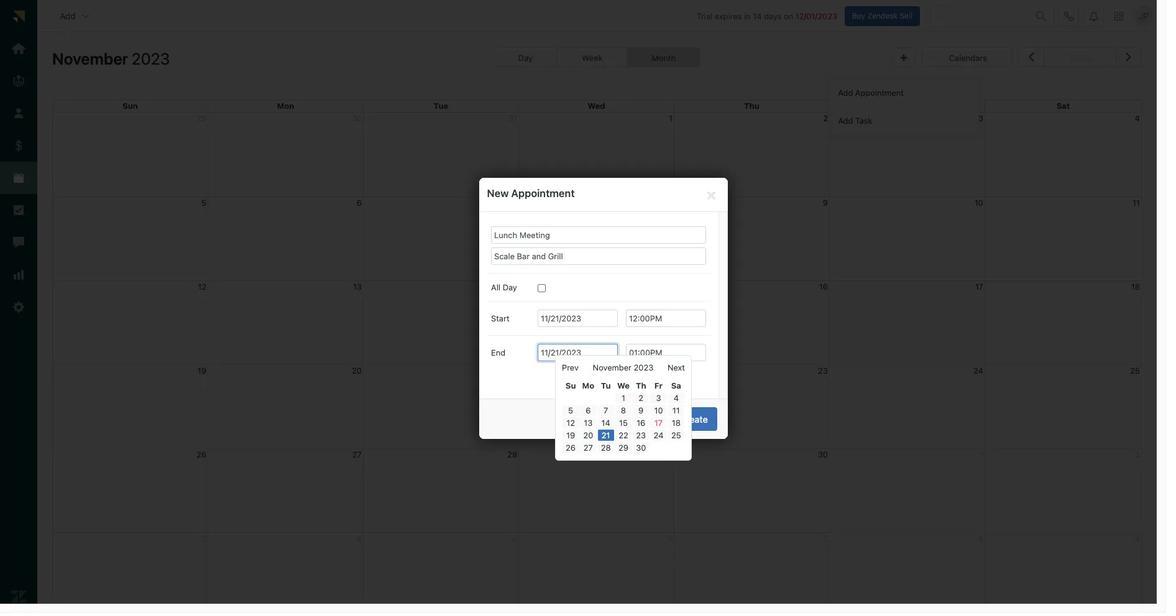 Task type: vqa. For each thing, say whether or not it's contained in the screenshot.
9 link
yes



Task type: describe. For each thing, give the bounding box(es) containing it.
0 horizontal spatial 29
[[619, 443, 629, 453]]

1 vertical spatial 7
[[604, 406, 609, 416]]

0 horizontal spatial 23
[[637, 430, 646, 440]]

1 vertical spatial 4
[[674, 393, 679, 403]]

21 link
[[598, 430, 614, 441]]

wed
[[588, 101, 606, 111]]

calls image
[[1065, 11, 1075, 21]]

30 link
[[633, 442, 650, 453]]

sa
[[672, 381, 682, 391]]

su
[[566, 381, 576, 391]]

1 vertical spatial 9
[[639, 406, 644, 416]]

new
[[487, 187, 509, 199]]

14 link
[[598, 417, 614, 429]]

× link
[[704, 184, 720, 203]]

0 vertical spatial 5
[[202, 198, 207, 208]]

plus image
[[901, 54, 908, 62]]

sun
[[123, 101, 138, 111]]

22 link
[[616, 430, 632, 441]]

1 horizontal spatial 20
[[584, 430, 594, 440]]

Start Date text field
[[538, 310, 618, 327]]

next
[[668, 363, 685, 373]]

0 vertical spatial 13
[[353, 282, 362, 292]]

0 horizontal spatial 22
[[619, 430, 629, 440]]

0 vertical spatial 20
[[352, 366, 362, 375]]

task
[[856, 115, 873, 125]]

11 link
[[668, 405, 685, 416]]

Untitled Appointment text field
[[491, 226, 707, 244]]

25 link
[[668, 430, 685, 441]]

2 link
[[633, 392, 650, 404]]

add for add appointment
[[839, 87, 854, 97]]

0 vertical spatial 17
[[976, 282, 984, 292]]

appointment for add appointment
[[856, 87, 904, 97]]

1 vertical spatial 2
[[639, 393, 644, 403]]

today
[[1069, 53, 1092, 63]]

day
[[503, 282, 517, 292]]

24 link
[[651, 430, 667, 441]]

0 horizontal spatial 2023
[[132, 49, 170, 68]]

1 vertical spatial 11
[[673, 406, 680, 416]]

create
[[680, 413, 708, 425]]

1 horizontal spatial 2
[[824, 113, 829, 123]]

5 link
[[563, 405, 579, 416]]

fr
[[655, 381, 663, 391]]

0 horizontal spatial 30
[[636, 443, 647, 453]]

0 horizontal spatial 26
[[197, 450, 207, 459]]

10 link
[[651, 405, 667, 416]]

0 vertical spatial 14
[[753, 11, 762, 21]]

we th
[[618, 381, 647, 391]]

on
[[784, 11, 794, 21]]

0 vertical spatial 19
[[198, 366, 207, 375]]

20 link
[[581, 430, 597, 441]]

1 link
[[616, 392, 632, 404]]

buy zendesk sell button
[[845, 6, 921, 26]]

1 vertical spatial november 2023
[[593, 363, 654, 373]]

9 link
[[633, 405, 650, 416]]

4 link
[[668, 392, 685, 404]]

add more details link
[[577, 407, 669, 431]]

day
[[519, 53, 533, 63]]

prev
[[562, 363, 579, 373]]

jp button
[[1135, 6, 1154, 26]]

16 link
[[633, 417, 650, 429]]

Location text field
[[491, 248, 707, 265]]

add task
[[839, 115, 873, 125]]

Start Time text field
[[626, 310, 707, 327]]

8 link
[[616, 405, 632, 416]]

0 horizontal spatial 17
[[655, 418, 663, 428]]

add button
[[50, 3, 101, 28]]

1 horizontal spatial 10
[[975, 198, 984, 208]]

add for add
[[60, 10, 76, 21]]

expires
[[715, 11, 742, 21]]

1 vertical spatial 18
[[672, 418, 681, 428]]

angle right image
[[1127, 49, 1132, 65]]

1 horizontal spatial 30
[[818, 450, 829, 459]]

details
[[630, 413, 659, 425]]

th
[[636, 381, 647, 391]]

buy
[[853, 11, 866, 20]]

0 vertical spatial 12
[[198, 282, 207, 292]]

19 inside 19 link
[[567, 430, 576, 440]]

search image
[[1037, 11, 1047, 21]]

23 link
[[633, 430, 650, 441]]

13 inside 13 link
[[584, 418, 593, 428]]

new appointment
[[487, 187, 575, 199]]

0 horizontal spatial 7
[[513, 198, 518, 208]]

21
[[602, 430, 611, 440]]

12 inside 12 link
[[567, 418, 575, 428]]

trial
[[697, 11, 713, 21]]

1 vertical spatial 24
[[654, 430, 664, 440]]

angle left image
[[1029, 49, 1035, 65]]

create link
[[671, 407, 718, 431]]

7 link
[[598, 405, 614, 416]]

8
[[621, 406, 626, 416]]

26 link
[[563, 442, 579, 453]]

mon
[[277, 101, 294, 111]]

0 horizontal spatial november 2023
[[52, 49, 170, 68]]

thu
[[745, 101, 760, 111]]

more
[[606, 413, 628, 425]]

in
[[745, 11, 751, 21]]



Task type: locate. For each thing, give the bounding box(es) containing it.
1 horizontal spatial 7
[[604, 406, 609, 416]]

zendesk image
[[11, 589, 27, 605]]

1 horizontal spatial 26
[[566, 443, 576, 453]]

End Date text field
[[538, 344, 618, 361]]

0 horizontal spatial 13
[[353, 282, 362, 292]]

zendesk
[[868, 11, 898, 20]]

0 horizontal spatial 6
[[357, 198, 362, 208]]

1 vertical spatial 19
[[567, 430, 576, 440]]

buy zendesk sell
[[853, 11, 913, 20]]

25
[[1131, 366, 1141, 375], [672, 430, 682, 440]]

november up tu
[[593, 363, 632, 373]]

1 vertical spatial 5
[[569, 406, 574, 416]]

20
[[352, 366, 362, 375], [584, 430, 594, 440]]

0 vertical spatial 25
[[1131, 366, 1141, 375]]

0 horizontal spatial 24
[[654, 430, 664, 440]]

17
[[976, 282, 984, 292], [655, 418, 663, 428]]

3 link
[[651, 392, 667, 404]]

0 vertical spatial 18
[[1132, 282, 1141, 292]]

22 up sa
[[663, 366, 673, 375]]

add more details
[[586, 413, 659, 425]]

12/01/2023
[[796, 11, 838, 21]]

1 horizontal spatial 28
[[601, 443, 611, 453]]

1 vertical spatial 3
[[657, 393, 662, 403]]

0 horizontal spatial 1
[[622, 393, 626, 403]]

0 horizontal spatial 18
[[672, 418, 681, 428]]

1 horizontal spatial 17
[[976, 282, 984, 292]]

0 horizontal spatial 14
[[509, 282, 518, 292]]

1 horizontal spatial 9
[[823, 198, 829, 208]]

add up 20 link
[[586, 413, 603, 425]]

3 inside "link"
[[657, 393, 662, 403]]

0 horizontal spatial 27
[[353, 450, 362, 459]]

1 horizontal spatial 18
[[1132, 282, 1141, 292]]

29 link
[[616, 442, 632, 453]]

1 horizontal spatial 12
[[567, 418, 575, 428]]

1 horizontal spatial 29
[[663, 450, 673, 459]]

19
[[198, 366, 207, 375], [567, 430, 576, 440]]

3 down calendars
[[979, 113, 984, 123]]

november 2023
[[52, 49, 170, 68], [593, 363, 654, 373]]

0 horizontal spatial 20
[[352, 366, 362, 375]]

1 vertical spatial november
[[593, 363, 632, 373]]

18 link
[[668, 417, 685, 429]]

jp
[[1139, 11, 1150, 21]]

2 vertical spatial 14
[[602, 418, 611, 428]]

12
[[198, 282, 207, 292], [567, 418, 575, 428]]

november down chevron down image
[[52, 49, 128, 68]]

5 inside 5 link
[[569, 406, 574, 416]]

1 horizontal spatial 24
[[974, 366, 984, 375]]

13 link
[[581, 417, 597, 429]]

1 horizontal spatial 3
[[979, 113, 984, 123]]

1 horizontal spatial 14
[[602, 418, 611, 428]]

add left chevron down image
[[60, 10, 76, 21]]

18
[[1132, 282, 1141, 292], [672, 418, 681, 428]]

22
[[663, 366, 673, 375], [619, 430, 629, 440]]

None checkbox
[[538, 284, 546, 292]]

1 horizontal spatial november
[[593, 363, 632, 373]]

days
[[765, 11, 782, 21]]

1 vertical spatial 14
[[509, 282, 518, 292]]

0 horizontal spatial 9
[[639, 406, 644, 416]]

0 vertical spatial november
[[52, 49, 128, 68]]

we
[[618, 381, 630, 391]]

1 horizontal spatial november 2023
[[593, 363, 654, 373]]

sell
[[900, 11, 913, 20]]

0 horizontal spatial 28
[[508, 450, 518, 459]]

add up the add task
[[839, 87, 854, 97]]

1 horizontal spatial 13
[[584, 418, 593, 428]]

1 vertical spatial appointment
[[512, 187, 575, 199]]

28 link
[[598, 442, 614, 453]]

2 down th
[[639, 393, 644, 403]]

1 vertical spatial 13
[[584, 418, 593, 428]]

0 horizontal spatial appointment
[[512, 187, 575, 199]]

6
[[357, 198, 362, 208], [586, 406, 591, 416]]

0 vertical spatial 11
[[1133, 198, 1141, 208]]

start
[[491, 314, 510, 323]]

add left task on the right
[[839, 115, 854, 125]]

2023 up the 'sun'
[[132, 49, 170, 68]]

×
[[707, 184, 717, 203]]

10
[[975, 198, 984, 208], [655, 406, 663, 416]]

november 2023 down chevron down image
[[52, 49, 170, 68]]

29 down 22 link on the right of page
[[619, 443, 629, 453]]

14 right all
[[509, 282, 518, 292]]

appointment up task on the right
[[856, 87, 904, 97]]

0 vertical spatial 6
[[357, 198, 362, 208]]

3
[[979, 113, 984, 123], [657, 393, 662, 403]]

End Time text field
[[626, 344, 707, 361]]

4
[[1136, 113, 1141, 123], [674, 393, 679, 403]]

mo
[[583, 381, 595, 391]]

trial expires in 14 days on 12/01/2023
[[697, 11, 838, 21]]

1 vertical spatial 17
[[655, 418, 663, 428]]

2 left the add task
[[824, 113, 829, 123]]

16
[[820, 282, 829, 292], [637, 418, 646, 428]]

add for add more details
[[586, 413, 603, 425]]

0 horizontal spatial 10
[[655, 406, 663, 416]]

11
[[1133, 198, 1141, 208], [673, 406, 680, 416]]

tue
[[434, 101, 449, 111]]

19 link
[[563, 430, 579, 441]]

0 vertical spatial 3
[[979, 113, 984, 123]]

26
[[566, 443, 576, 453], [197, 450, 207, 459]]

november
[[52, 49, 128, 68], [593, 363, 632, 373]]

15 link
[[616, 417, 632, 429]]

add
[[60, 10, 76, 21], [839, 87, 854, 97], [839, 115, 854, 125], [586, 413, 603, 425]]

end
[[491, 348, 506, 358]]

sat
[[1057, 101, 1071, 111]]

add appointment
[[839, 87, 904, 97]]

7 right new
[[513, 198, 518, 208]]

1 vertical spatial 2023
[[634, 363, 654, 373]]

1 vertical spatial 12
[[567, 418, 575, 428]]

0 horizontal spatial 3
[[657, 393, 662, 403]]

28
[[601, 443, 611, 453], [508, 450, 518, 459]]

0 horizontal spatial 11
[[673, 406, 680, 416]]

27
[[584, 443, 593, 453], [353, 450, 362, 459]]

add for add task
[[839, 115, 854, 125]]

0 horizontal spatial 12
[[198, 282, 207, 292]]

28 down 21 link
[[601, 443, 611, 453]]

1 vertical spatial 22
[[619, 430, 629, 440]]

26 inside 26 "link"
[[566, 443, 576, 453]]

1
[[669, 113, 673, 123], [622, 393, 626, 403]]

1 horizontal spatial 23
[[819, 366, 829, 375]]

7 up '14' link
[[604, 406, 609, 416]]

november 2023 up "we"
[[593, 363, 654, 373]]

1 vertical spatial 16
[[637, 418, 646, 428]]

1 horizontal spatial 11
[[1133, 198, 1141, 208]]

1 horizontal spatial 1
[[669, 113, 673, 123]]

1 horizontal spatial 27
[[584, 443, 593, 453]]

17 link
[[651, 417, 667, 429]]

chevron down image
[[81, 11, 91, 21]]

1 horizontal spatial 25
[[1131, 366, 1141, 375]]

22 down 15
[[619, 430, 629, 440]]

15
[[620, 418, 628, 428]]

0 horizontal spatial 25
[[672, 430, 682, 440]]

prev link
[[562, 362, 579, 373]]

2023 up th
[[634, 363, 654, 373]]

13
[[353, 282, 362, 292], [584, 418, 593, 428]]

week
[[582, 53, 603, 63]]

1 horizontal spatial 4
[[1136, 113, 1141, 123]]

all day
[[491, 282, 517, 292]]

2
[[824, 113, 829, 123], [639, 393, 644, 403]]

add inside button
[[60, 10, 76, 21]]

0 vertical spatial november 2023
[[52, 49, 170, 68]]

0 horizontal spatial 2
[[639, 393, 644, 403]]

0 vertical spatial 22
[[663, 366, 673, 375]]

appointment for new appointment
[[512, 187, 575, 199]]

0 vertical spatial 24
[[974, 366, 984, 375]]

calendars
[[950, 53, 988, 63]]

1 horizontal spatial 22
[[663, 366, 673, 375]]

0 vertical spatial 2023
[[132, 49, 170, 68]]

28 left 26 "link"
[[508, 450, 518, 459]]

1 horizontal spatial 6
[[586, 406, 591, 416]]

1 vertical spatial 6
[[586, 406, 591, 416]]

all
[[491, 282, 501, 292]]

1 horizontal spatial 16
[[820, 282, 829, 292]]

1 horizontal spatial 2023
[[634, 363, 654, 373]]

0 vertical spatial 23
[[819, 366, 829, 375]]

0 vertical spatial 1
[[669, 113, 673, 123]]

0 horizontal spatial november
[[52, 49, 128, 68]]

1 vertical spatial 20
[[584, 430, 594, 440]]

tu
[[601, 381, 611, 391]]

1 horizontal spatial appointment
[[856, 87, 904, 97]]

0 vertical spatial 9
[[823, 198, 829, 208]]

next link
[[668, 362, 685, 373]]

0 horizontal spatial 5
[[202, 198, 207, 208]]

zendesk products image
[[1115, 12, 1124, 20]]

None field
[[939, 10, 1029, 22]]

9
[[823, 198, 829, 208], [639, 406, 644, 416]]

1 vertical spatial 10
[[655, 406, 663, 416]]

5
[[202, 198, 207, 208], [569, 406, 574, 416]]

30
[[636, 443, 647, 453], [818, 450, 829, 459]]

appointment right new
[[512, 187, 575, 199]]

3 up 10 link
[[657, 393, 662, 403]]

1 vertical spatial 1
[[622, 393, 626, 403]]

24
[[974, 366, 984, 375], [654, 430, 664, 440]]

23
[[819, 366, 829, 375], [637, 430, 646, 440]]

1 horizontal spatial 5
[[569, 406, 574, 416]]

0 vertical spatial 16
[[820, 282, 829, 292]]

6 link
[[581, 405, 597, 416]]

14 up 21 link
[[602, 418, 611, 428]]

6 inside 6 link
[[586, 406, 591, 416]]

27 link
[[581, 442, 597, 453]]

1 horizontal spatial 19
[[567, 430, 576, 440]]

1 vertical spatial 23
[[637, 430, 646, 440]]

29
[[619, 443, 629, 453], [663, 450, 673, 459]]

12 link
[[563, 417, 579, 429]]

bell image
[[1090, 11, 1100, 21]]

14 right in
[[753, 11, 762, 21]]

0 horizontal spatial 16
[[637, 418, 646, 428]]

29 down 25 link
[[663, 450, 673, 459]]

1 vertical spatial 25
[[672, 430, 682, 440]]

0 horizontal spatial 4
[[674, 393, 679, 403]]

0 horizontal spatial 19
[[198, 366, 207, 375]]



